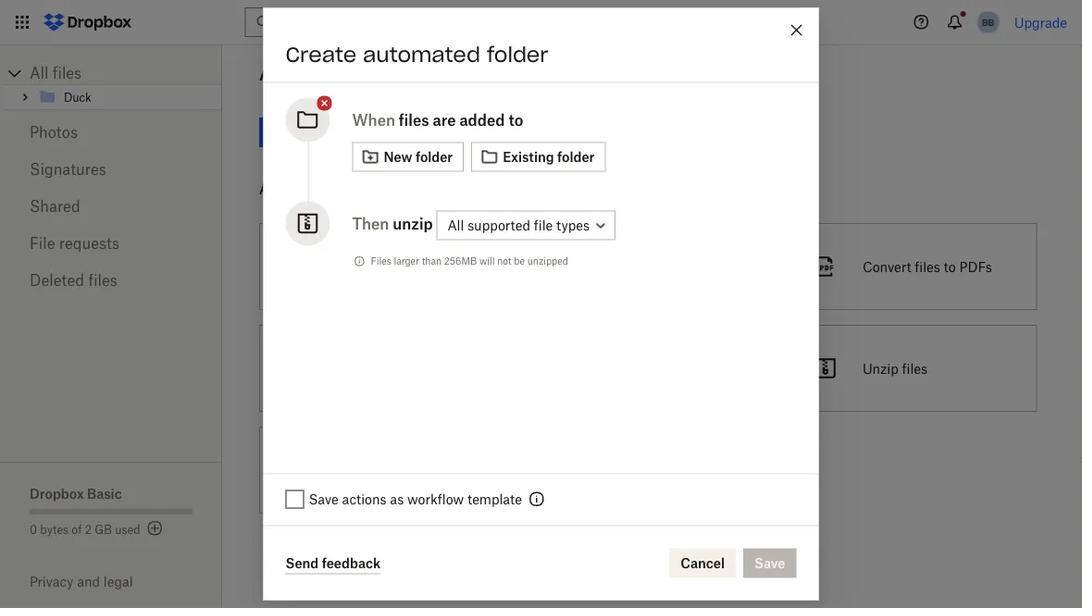 Task type: describe. For each thing, give the bounding box(es) containing it.
photos
[[30, 123, 78, 141]]

choose a category to sort files by button
[[252, 216, 516, 318]]

all supported file types
[[448, 218, 590, 233]]

choose a file format to convert audio files to
[[334, 453, 474, 489]]

all for all files
[[30, 64, 49, 82]]

legal
[[104, 574, 133, 590]]

send feedback button
[[286, 553, 381, 575]]

automation
[[318, 179, 408, 198]]

deleted files link
[[30, 262, 193, 299]]

automated
[[363, 41, 481, 67]]

pdfs
[[960, 259, 993, 275]]

when
[[353, 111, 396, 129]]

signatures
[[30, 160, 106, 178]]

file requests link
[[30, 225, 193, 262]]

unzip
[[393, 214, 433, 233]]

upgrade link
[[1015, 14, 1068, 30]]

choose a file format to convert audio files to button
[[252, 420, 516, 522]]

create automated folder
[[286, 41, 549, 67]]

all supported file types button
[[437, 211, 616, 240]]

cancel
[[681, 556, 725, 572]]

privacy
[[30, 574, 74, 590]]

folder for new folder
[[416, 149, 453, 165]]

global header element
[[0, 0, 1083, 45]]

file for a
[[395, 453, 414, 468]]

format
[[417, 453, 458, 468]]

file
[[30, 234, 55, 252]]

an
[[294, 179, 314, 198]]

to right format at the bottom of the page
[[462, 453, 474, 468]]

unzip
[[863, 361, 899, 377]]

files right convert
[[916, 259, 941, 275]]

choose a category to sort files by
[[334, 249, 464, 285]]

deleted files
[[30, 271, 118, 290]]

convert files to pdfs
[[863, 259, 993, 275]]

files
[[371, 256, 392, 267]]

files larger than 256mb will not be unzipped
[[371, 256, 569, 267]]

upgrade
[[1015, 14, 1068, 30]]

of
[[72, 523, 82, 537]]

files inside create automated folder dialog
[[399, 111, 429, 129]]

as
[[390, 492, 404, 508]]

types
[[557, 218, 590, 233]]

files are added to
[[399, 111, 524, 129]]

cancel button
[[670, 549, 737, 579]]

create
[[286, 41, 357, 67]]

file for supported
[[534, 218, 553, 233]]

supported
[[468, 218, 531, 233]]

choose for files
[[334, 249, 381, 264]]

then
[[353, 214, 389, 233]]

files inside the choose a category to sort files by
[[362, 269, 387, 285]]

add an automation
[[259, 179, 408, 198]]

automations
[[259, 60, 394, 86]]

existing folder button
[[472, 142, 606, 172]]

not
[[498, 256, 512, 267]]

to inside convert files to pdfs button
[[945, 259, 957, 275]]

unzipped
[[528, 256, 569, 267]]

2
[[85, 523, 92, 537]]

audio
[[384, 473, 418, 489]]

existing
[[503, 149, 555, 165]]

unzip files
[[863, 361, 928, 377]]

signatures link
[[30, 151, 193, 188]]

are
[[433, 111, 456, 129]]

convert
[[863, 259, 912, 275]]

convert files to pdfs button
[[781, 216, 1045, 318]]

send feedback
[[286, 555, 381, 571]]

requests
[[59, 234, 120, 252]]

actions
[[342, 492, 387, 508]]

add
[[259, 179, 289, 198]]



Task type: locate. For each thing, give the bounding box(es) containing it.
basic
[[87, 486, 122, 502]]

choose up sort
[[334, 249, 381, 264]]

existing folder
[[503, 149, 595, 165]]

folder for existing folder
[[558, 149, 595, 165]]

2 choose from the top
[[334, 453, 381, 468]]

files inside "button"
[[903, 361, 928, 377]]

all for all supported file types
[[448, 218, 464, 233]]

unzip files button
[[781, 318, 1045, 420]]

0 horizontal spatial file
[[395, 453, 414, 468]]

new
[[384, 149, 413, 165]]

choose for convert
[[334, 453, 381, 468]]

get more space image
[[144, 518, 166, 540]]

folder inside the new folder button
[[416, 149, 453, 165]]

files down files on the left top
[[362, 269, 387, 285]]

save actions as workflow template
[[309, 492, 522, 508]]

0 vertical spatial file
[[534, 218, 553, 233]]

by
[[391, 269, 406, 285]]

folder
[[487, 41, 549, 67], [416, 149, 453, 165], [558, 149, 595, 165]]

2 a from the top
[[384, 453, 391, 468]]

files right unzip
[[903, 361, 928, 377]]

all
[[30, 64, 49, 82], [448, 218, 464, 233]]

and
[[77, 574, 100, 590]]

0 vertical spatial choose
[[334, 249, 381, 264]]

2 horizontal spatial folder
[[558, 149, 595, 165]]

0 vertical spatial all
[[30, 64, 49, 82]]

all files link
[[30, 62, 222, 84]]

choose up convert
[[334, 453, 381, 468]]

dropbox
[[30, 486, 84, 502]]

file inside choose a file format to convert audio files to
[[395, 453, 414, 468]]

all inside tree
[[30, 64, 49, 82]]

category
[[395, 249, 448, 264]]

a inside the choose a category to sort files by
[[384, 249, 391, 264]]

bytes
[[40, 523, 69, 537]]

to down format at the bottom of the page
[[450, 473, 462, 489]]

folder right existing
[[558, 149, 595, 165]]

file requests
[[30, 234, 120, 252]]

folder inside existing folder button
[[558, 149, 595, 165]]

folder right new
[[416, 149, 453, 165]]

new folder
[[384, 149, 453, 165]]

0 horizontal spatial folder
[[416, 149, 453, 165]]

0
[[30, 523, 37, 537]]

0 vertical spatial a
[[384, 249, 391, 264]]

1 a from the top
[[384, 249, 391, 264]]

1 vertical spatial file
[[395, 453, 414, 468]]

to left "pdfs"
[[945, 259, 957, 275]]

files inside tree
[[53, 64, 82, 82]]

0 horizontal spatial all
[[30, 64, 49, 82]]

files
[[53, 64, 82, 82], [399, 111, 429, 129], [916, 259, 941, 275], [362, 269, 387, 285], [88, 271, 118, 290], [903, 361, 928, 377], [421, 473, 447, 489]]

1 horizontal spatial file
[[534, 218, 553, 233]]

deleted
[[30, 271, 84, 290]]

file left types
[[534, 218, 553, 233]]

to right added
[[509, 111, 524, 129]]

all up photos
[[30, 64, 49, 82]]

to inside the choose a category to sort files by
[[452, 249, 464, 264]]

added
[[460, 111, 505, 129]]

1 vertical spatial choose
[[334, 453, 381, 468]]

all files
[[30, 64, 82, 82]]

a for category
[[384, 249, 391, 264]]

a up audio
[[384, 453, 391, 468]]

file inside all supported file types popup button
[[534, 218, 553, 233]]

all up 256mb
[[448, 218, 464, 233]]

1 vertical spatial all
[[448, 218, 464, 233]]

a inside choose a file format to convert audio files to
[[384, 453, 391, 468]]

1 horizontal spatial folder
[[487, 41, 549, 67]]

1 vertical spatial a
[[384, 453, 391, 468]]

to inside create automated folder dialog
[[509, 111, 524, 129]]

used
[[115, 523, 140, 537]]

will
[[480, 256, 495, 267]]

1 horizontal spatial all
[[448, 218, 464, 233]]

choose
[[334, 249, 381, 264], [334, 453, 381, 468]]

save
[[309, 492, 339, 508]]

sort
[[334, 269, 358, 285]]

shared
[[30, 197, 80, 215]]

a for file
[[384, 453, 391, 468]]

new folder button
[[353, 142, 464, 172]]

template
[[468, 492, 522, 508]]

workflow
[[408, 492, 464, 508]]

send
[[286, 555, 319, 571]]

a
[[384, 249, 391, 264], [384, 453, 391, 468]]

files inside choose a file format to convert audio files to
[[421, 473, 447, 489]]

choose inside the choose a category to sort files by
[[334, 249, 381, 264]]

all inside popup button
[[448, 218, 464, 233]]

all files tree
[[3, 62, 222, 110]]

be
[[514, 256, 525, 267]]

add an automation main content
[[252, 105, 1083, 609]]

to
[[509, 111, 524, 129], [452, 249, 464, 264], [945, 259, 957, 275], [462, 453, 474, 468], [450, 473, 462, 489]]

a left larger
[[384, 249, 391, 264]]

photos link
[[30, 114, 193, 151]]

0 bytes of 2 gb used
[[30, 523, 140, 537]]

files left are at left
[[399, 111, 429, 129]]

file
[[534, 218, 553, 233], [395, 453, 414, 468]]

privacy and legal link
[[30, 574, 222, 590]]

file up audio
[[395, 453, 414, 468]]

dropbox basic
[[30, 486, 122, 502]]

folder up added
[[487, 41, 549, 67]]

choose inside choose a file format to convert audio files to
[[334, 453, 381, 468]]

files down file requests link
[[88, 271, 118, 290]]

larger
[[394, 256, 420, 267]]

feedback
[[322, 555, 381, 571]]

create automated folder dialog
[[264, 8, 819, 601]]

than
[[422, 256, 442, 267]]

shared link
[[30, 188, 193, 225]]

convert
[[334, 473, 380, 489]]

click to watch a demo video image
[[398, 64, 420, 86]]

256mb
[[444, 256, 477, 267]]

privacy and legal
[[30, 574, 133, 590]]

files down "dropbox logo - go to the homepage"
[[53, 64, 82, 82]]

1 choose from the top
[[334, 249, 381, 264]]

gb
[[95, 523, 112, 537]]

files up 'workflow'
[[421, 473, 447, 489]]

to right than
[[452, 249, 464, 264]]

dropbox logo - go to the homepage image
[[37, 7, 138, 37]]



Task type: vqa. For each thing, say whether or not it's contained in the screenshot.
All supported file types popup button
yes



